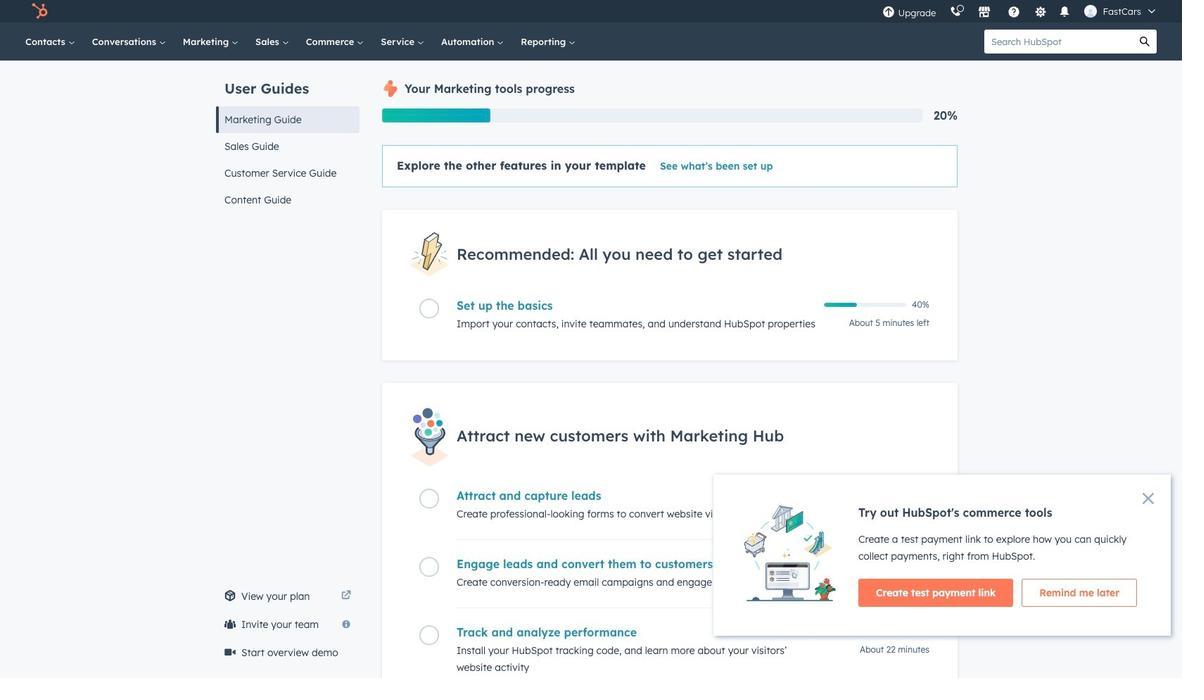 Task type: locate. For each thing, give the bounding box(es) containing it.
menu
[[876, 0, 1166, 23]]

[object object] complete progress bar
[[824, 303, 857, 307]]

christina overa image
[[1085, 5, 1098, 18]]

Search HubSpot search field
[[985, 30, 1134, 54]]

link opens in a new window image
[[341, 588, 351, 605], [341, 591, 351, 601]]

progress bar
[[382, 108, 490, 123]]

close image
[[1143, 493, 1155, 504]]

1 link opens in a new window image from the top
[[341, 588, 351, 605]]

user guides element
[[216, 61, 360, 213]]

marketplaces image
[[979, 6, 992, 19]]

2 link opens in a new window image from the top
[[341, 591, 351, 601]]



Task type: vqa. For each thing, say whether or not it's contained in the screenshot.
(1) Ticket owner POPUP BUTTON
no



